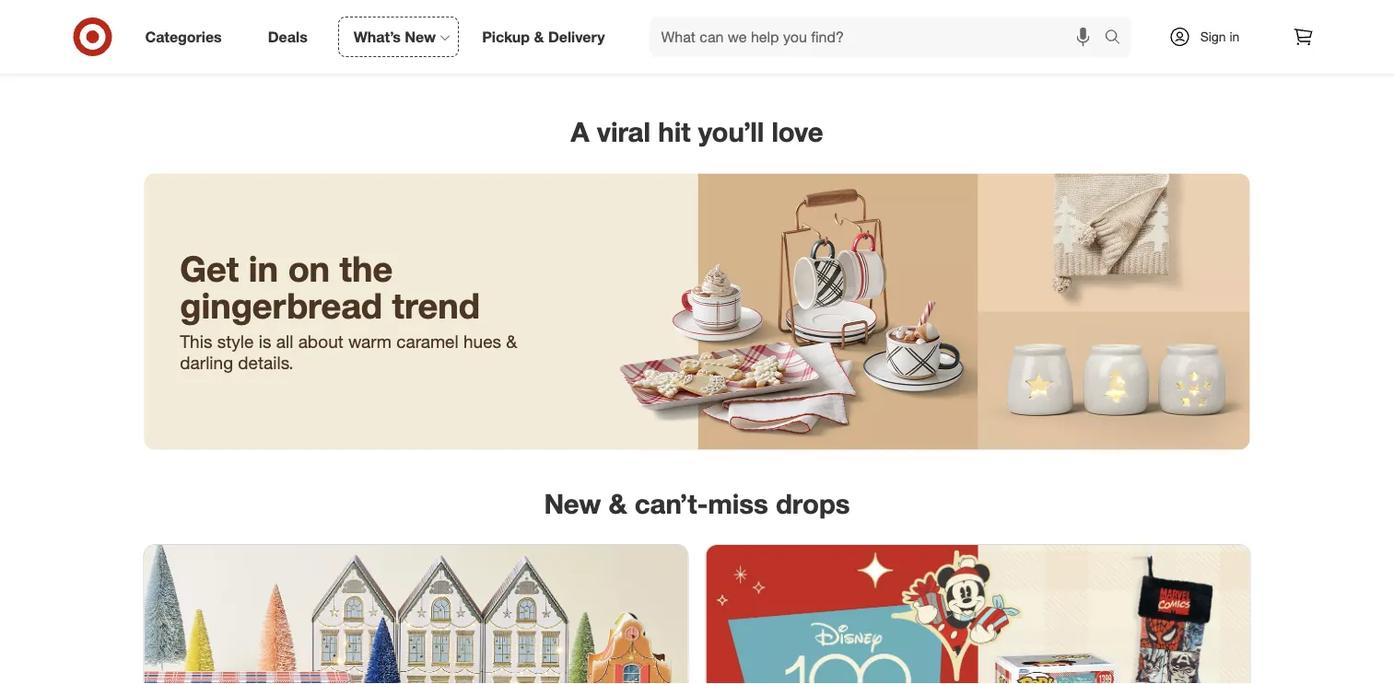 Task type: locate. For each thing, give the bounding box(es) containing it.
0 vertical spatial &
[[534, 28, 544, 46]]

0 vertical spatial in
[[1230, 29, 1240, 45]]

1 horizontal spatial in
[[1230, 29, 1240, 45]]

personal care new arrivals
[[374, 35, 455, 70]]

toys
[[778, 35, 804, 51]]

& right hues at the left
[[506, 331, 517, 352]]

about
[[298, 331, 344, 352]]

pickup & delivery
[[482, 28, 605, 46]]

1 horizontal spatial &
[[534, 28, 544, 46]]

men's link
[[132, 0, 321, 71]]

hit
[[658, 115, 691, 148]]

trend
[[392, 284, 480, 327]]

deals link
[[252, 17, 331, 57]]

& for new
[[609, 487, 627, 520]]

pets' link
[[1074, 0, 1262, 71]]

you'll
[[698, 115, 764, 148]]

in right the sign
[[1230, 29, 1240, 45]]

new arrivals link
[[885, 0, 1074, 71]]

darling
[[180, 352, 233, 373]]

1 vertical spatial &
[[506, 331, 517, 352]]

men's
[[210, 35, 243, 51]]

sign in
[[1200, 29, 1240, 45]]

is
[[259, 331, 271, 352]]

details.
[[238, 352, 293, 373]]

get
[[180, 247, 239, 290]]

2 vertical spatial &
[[609, 487, 627, 520]]

1 arrivals from the left
[[408, 54, 451, 70]]

sign in link
[[1153, 17, 1268, 57]]

2 horizontal spatial arrivals
[[973, 54, 1016, 70]]

in inside get in on the gingerbread trend this style is all about warm caramel hues & darling details.
[[249, 247, 278, 290]]

personal
[[374, 35, 424, 51]]

1 horizontal spatial arrivals
[[785, 54, 827, 70]]

1 vertical spatial in
[[249, 247, 278, 290]]

& inside get in on the gingerbread trend this style is all about warm caramel hues & darling details.
[[506, 331, 517, 352]]

0 horizontal spatial in
[[249, 247, 278, 290]]

all
[[276, 331, 293, 352]]

in left on
[[249, 247, 278, 290]]

2 arrivals from the left
[[785, 54, 827, 70]]

in for sign
[[1230, 29, 1240, 45]]

0 horizontal spatial &
[[506, 331, 517, 352]]

& left "can't-"
[[609, 487, 627, 520]]

search button
[[1096, 17, 1140, 61]]

in
[[1230, 29, 1240, 45], [249, 247, 278, 290]]

gingerbread
[[180, 284, 382, 327]]

& right pickup
[[534, 28, 544, 46]]

0 horizontal spatial arrivals
[[408, 54, 451, 70]]

2 horizontal spatial &
[[609, 487, 627, 520]]

pickup
[[482, 28, 530, 46]]

&
[[534, 28, 544, 46], [506, 331, 517, 352], [609, 487, 627, 520]]

arrivals
[[408, 54, 451, 70], [785, 54, 827, 70], [973, 54, 1016, 70]]

new
[[405, 28, 436, 46], [379, 54, 405, 70], [755, 54, 781, 70], [943, 54, 970, 70], [544, 487, 601, 520]]

deals
[[268, 28, 308, 46]]



Task type: vqa. For each thing, say whether or not it's contained in the screenshot.
DINING ROOM
no



Task type: describe. For each thing, give the bounding box(es) containing it.
What can we help you find? suggestions appear below search field
[[650, 17, 1109, 57]]

can't-
[[635, 487, 708, 520]]

on
[[288, 247, 330, 290]]

categories
[[145, 28, 222, 46]]

pickup & delivery link
[[466, 17, 628, 57]]

drops
[[776, 487, 850, 520]]

get in on the gingerbread trend this style is all about warm caramel hues & darling details.
[[180, 247, 517, 373]]

love
[[772, 115, 823, 148]]

the
[[340, 247, 393, 290]]

pets'
[[1154, 35, 1182, 51]]

new & can't-miss drops
[[544, 487, 850, 520]]

categories link
[[129, 17, 245, 57]]

in for get
[[249, 247, 278, 290]]

a viral hit you'll love
[[571, 115, 823, 148]]

what's new
[[354, 28, 436, 46]]

hues
[[464, 331, 501, 352]]

new inside toys new arrivals
[[755, 54, 781, 70]]

shoes
[[585, 35, 621, 51]]

arrivals inside personal care new arrivals
[[408, 54, 451, 70]]

care
[[428, 35, 455, 51]]

warm
[[348, 331, 392, 352]]

search
[[1096, 30, 1140, 48]]

a
[[571, 115, 589, 148]]

delivery
[[548, 28, 605, 46]]

miss
[[708, 487, 768, 520]]

& for pickup
[[534, 28, 544, 46]]

what's
[[354, 28, 401, 46]]

shoes link
[[509, 0, 697, 71]]

toys new arrivals
[[755, 35, 827, 70]]

style
[[217, 331, 254, 352]]

3 arrivals from the left
[[973, 54, 1016, 70]]

new inside personal care new arrivals
[[379, 54, 405, 70]]

viral
[[597, 115, 651, 148]]

sign
[[1200, 29, 1226, 45]]

arrivals inside toys new arrivals
[[785, 54, 827, 70]]

this
[[180, 331, 212, 352]]

what's new link
[[338, 17, 459, 57]]

caramel
[[396, 331, 459, 352]]

new arrivals
[[943, 54, 1016, 70]]



